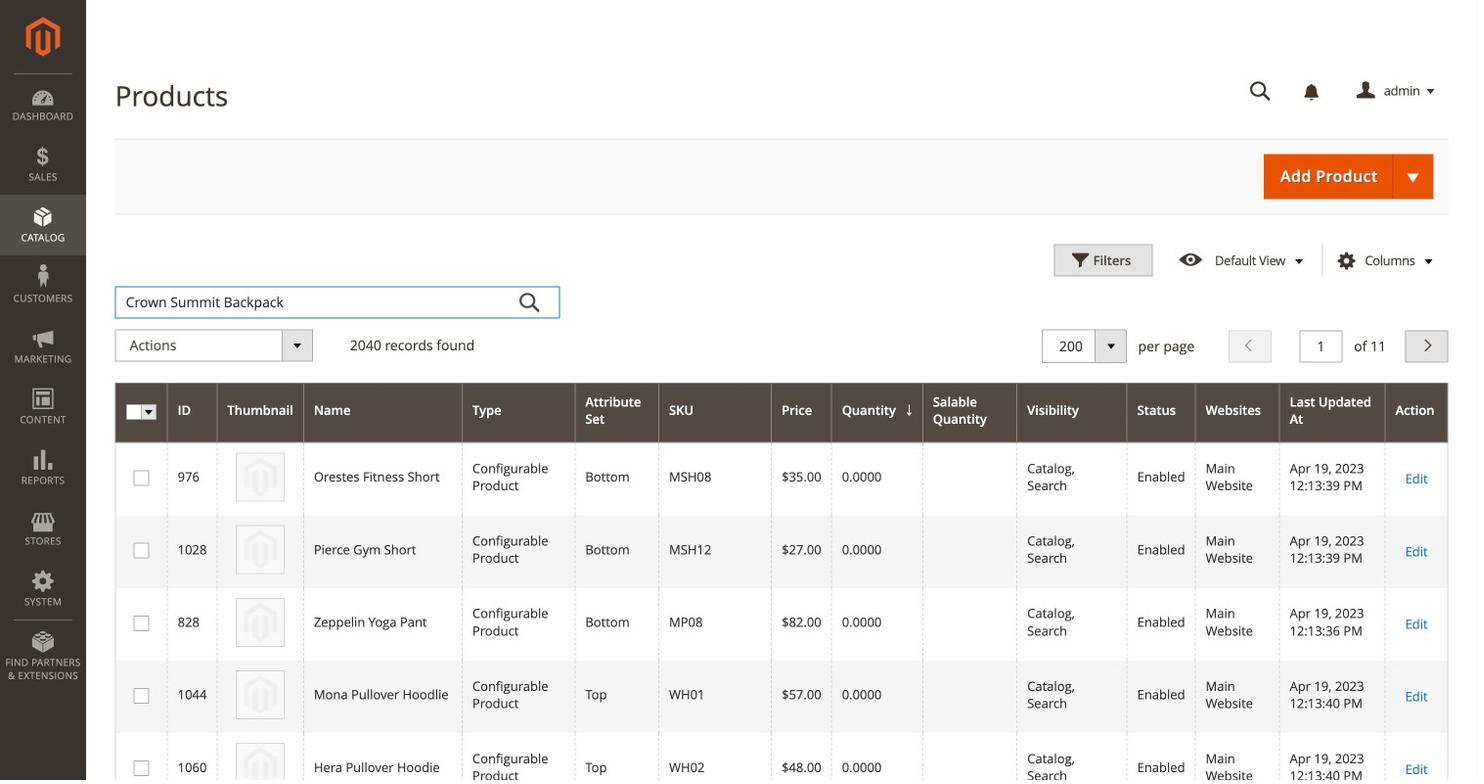 Task type: describe. For each thing, give the bounding box(es) containing it.
magento admin panel image
[[26, 17, 60, 57]]

hera pullover hoodie image
[[236, 743, 285, 780]]



Task type: locate. For each thing, give the bounding box(es) containing it.
mona pullover hoodlie image
[[236, 670, 285, 719]]

menu bar
[[0, 73, 86, 692]]

None checkbox
[[134, 470, 146, 483], [134, 543, 146, 556], [134, 615, 146, 628], [134, 470, 146, 483], [134, 543, 146, 556], [134, 615, 146, 628]]

None text field
[[1058, 336, 1117, 356]]

pierce gym short image
[[236, 525, 285, 574]]

None text field
[[1237, 74, 1286, 109]]

None number field
[[1300, 330, 1343, 363]]

None checkbox
[[134, 688, 146, 701], [134, 761, 146, 773], [134, 688, 146, 701], [134, 761, 146, 773]]

orestes fitness short image
[[236, 453, 285, 502]]

Search by keyword text field
[[115, 286, 560, 318]]

zeppelin yoga pant image
[[236, 598, 285, 647]]



Task type: vqa. For each thing, say whether or not it's contained in the screenshot.
menu bar
yes



